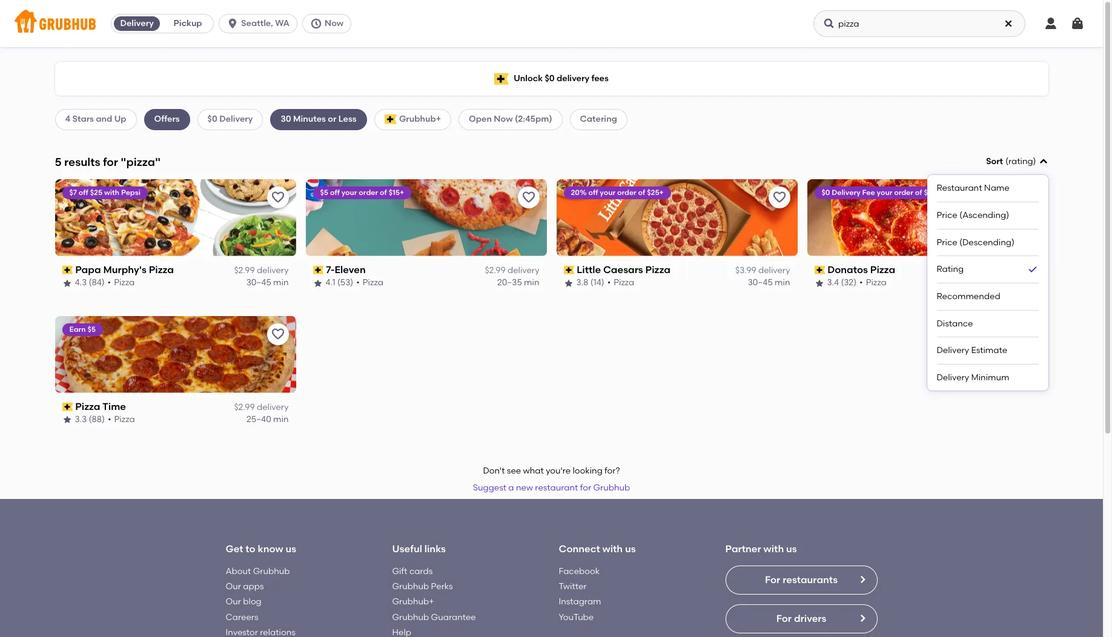 Task type: locate. For each thing, give the bounding box(es) containing it.
0 vertical spatial 25–40 min
[[999, 278, 1041, 288]]

see
[[507, 466, 521, 476]]

our up careers link
[[226, 597, 241, 607]]

donatos
[[828, 264, 868, 276]]

with for partner with us
[[764, 544, 784, 555]]

2 us from the left
[[625, 544, 636, 555]]

$2.99 delivery for pizza time
[[234, 402, 289, 413]]

1 horizontal spatial $0
[[545, 73, 555, 84]]

5
[[55, 155, 62, 169]]

gift
[[392, 566, 408, 577]]

instagram link
[[559, 597, 601, 607]]

• pizza for murphy's
[[108, 278, 135, 288]]

$7
[[69, 188, 77, 197]]

grubhub plus flag logo image left unlock
[[495, 73, 509, 85]]

price for price (ascending)
[[937, 210, 958, 221]]

delivery
[[557, 73, 590, 84], [257, 265, 289, 276], [508, 265, 540, 276], [759, 265, 790, 276], [1009, 265, 1041, 276], [257, 402, 289, 413]]

of for caesars
[[638, 188, 646, 197]]

star icon image left 4.3
[[62, 278, 72, 288]]

now inside 5 results for "pizza" main content
[[494, 114, 513, 124]]

2 order from the left
[[617, 188, 637, 197]]

1 vertical spatial 25–40
[[247, 415, 271, 425]]

1 horizontal spatial your
[[600, 188, 616, 197]]

none field containing sort
[[927, 156, 1049, 391]]

subscription pass image left 'donatos'
[[815, 266, 825, 275]]

0 horizontal spatial of
[[380, 188, 387, 197]]

1 horizontal spatial save this restaurant image
[[521, 190, 536, 205]]

2 your from the left
[[600, 188, 616, 197]]

with right connect
[[603, 544, 623, 555]]

1 order from the left
[[359, 188, 378, 197]]

you're
[[546, 466, 571, 476]]

delivery estimate
[[937, 346, 1008, 356]]

delivery down delivery estimate
[[937, 373, 970, 383]]

2 right image from the top
[[858, 614, 867, 623]]

caesars
[[603, 264, 643, 276]]

1 horizontal spatial subscription pass image
[[313, 266, 324, 275]]

subscription pass image for 7-eleven
[[313, 266, 324, 275]]

for left drivers
[[777, 613, 792, 625]]

2 horizontal spatial $0
[[822, 188, 830, 197]]

• for pizza
[[860, 278, 863, 288]]

check icon image
[[1027, 264, 1039, 276]]

2 horizontal spatial off
[[589, 188, 598, 197]]

grubhub down know at the bottom left
[[253, 566, 290, 577]]

with right partner
[[764, 544, 784, 555]]

delivery for delivery
[[120, 18, 154, 28]]

grubhub down for?
[[594, 483, 630, 493]]

None field
[[927, 156, 1049, 391]]

grubhub inside the suggest a new restaurant for grubhub button
[[594, 483, 630, 493]]

1 horizontal spatial $15+
[[924, 188, 940, 197]]

list box
[[937, 175, 1039, 391]]

grubhub plus flag logo image right less
[[385, 115, 397, 124]]

• right (84)
[[108, 278, 111, 288]]

blog
[[243, 597, 262, 607]]

svg image inside "seattle, wa" 'button'
[[227, 18, 239, 30]]

star icon image left 4.1
[[313, 278, 323, 288]]

star icon image left 3.3
[[62, 415, 72, 425]]

subscription pass image for donatos pizza
[[815, 266, 825, 275]]

$0 delivery
[[208, 114, 253, 124]]

now right wa
[[325, 18, 344, 28]]

apps
[[243, 582, 264, 592]]

svg image
[[1071, 16, 1085, 31], [227, 18, 239, 30], [310, 18, 322, 30], [1004, 19, 1014, 28], [1039, 157, 1049, 167]]

drivers
[[794, 613, 827, 625]]

save this restaurant image for papa murphy's pizza
[[271, 190, 285, 205]]

1 horizontal spatial off
[[330, 188, 340, 197]]

for inside button
[[580, 483, 591, 493]]

3 subscription pass image from the left
[[815, 266, 825, 275]]

save this restaurant image
[[772, 190, 787, 205], [1023, 190, 1038, 205], [271, 327, 285, 342]]

1 horizontal spatial with
[[603, 544, 623, 555]]

restaurant name
[[937, 183, 1010, 193]]

• for murphy's
[[108, 278, 111, 288]]

1 vertical spatial grubhub plus flag logo image
[[385, 115, 397, 124]]

twitter
[[559, 582, 587, 592]]

1 horizontal spatial grubhub plus flag logo image
[[495, 73, 509, 85]]

$7 off $25 with pepsi
[[69, 188, 141, 197]]

us up for restaurants
[[787, 544, 797, 555]]

1 save this restaurant image from the left
[[271, 190, 285, 205]]

our down about on the bottom of page
[[226, 582, 241, 592]]

2 price from the top
[[937, 237, 958, 248]]

0 vertical spatial $0
[[545, 73, 555, 84]]

grubhub+ left open
[[399, 114, 441, 124]]

0 vertical spatial our
[[226, 582, 241, 592]]

0 horizontal spatial grubhub plus flag logo image
[[385, 115, 397, 124]]

2 subscription pass image from the left
[[313, 266, 324, 275]]

$0 for $0 delivery fee your order of $15+
[[822, 188, 830, 197]]

• pizza for eleven
[[356, 278, 384, 288]]

delivery left 30
[[219, 114, 253, 124]]

price
[[937, 210, 958, 221], [937, 237, 958, 248]]

$2.99 delivery
[[234, 265, 289, 276], [485, 265, 540, 276], [234, 402, 289, 413]]

0 vertical spatial now
[[325, 18, 344, 28]]

for drivers link
[[726, 605, 878, 634]]

papa murphy's pizza logo image
[[55, 179, 296, 256]]

recommended
[[937, 292, 1001, 302]]

us right know at the bottom left
[[286, 544, 296, 555]]

1 30–45 min from the left
[[246, 278, 289, 288]]

0 horizontal spatial with
[[104, 188, 119, 197]]

2 horizontal spatial us
[[787, 544, 797, 555]]

1 horizontal spatial 30–45 min
[[748, 278, 790, 288]]

restaurant
[[937, 183, 983, 193]]

of
[[380, 188, 387, 197], [638, 188, 646, 197], [915, 188, 923, 197]]

for inside "link"
[[765, 574, 781, 586]]

1 horizontal spatial subscription pass image
[[564, 266, 575, 275]]

1 off from the left
[[79, 188, 88, 197]]

star icon image for 7-eleven
[[313, 278, 323, 288]]

1 vertical spatial for
[[580, 483, 591, 493]]

grubhub+ down grubhub perks link
[[392, 597, 434, 607]]

• pizza for pizza
[[860, 278, 887, 288]]

0 vertical spatial grubhub plus flag logo image
[[495, 73, 509, 85]]

• pizza down "caesars"
[[608, 278, 635, 288]]

grubhub down gift cards link
[[392, 582, 429, 592]]

for down looking
[[580, 483, 591, 493]]

1 horizontal spatial 25–40 min
[[999, 278, 1041, 288]]

order for caesars
[[617, 188, 637, 197]]

save this restaurant image
[[271, 190, 285, 205], [521, 190, 536, 205]]

for
[[765, 574, 781, 586], [777, 613, 792, 625]]

2 horizontal spatial order
[[894, 188, 914, 197]]

0 vertical spatial price
[[937, 210, 958, 221]]

results
[[64, 155, 100, 169]]

star icon image
[[62, 278, 72, 288], [313, 278, 323, 288], [564, 278, 574, 288], [815, 278, 824, 288], [62, 415, 72, 425]]

right image inside for restaurants "link"
[[858, 575, 867, 585]]

partner
[[726, 544, 762, 555]]

for right results
[[103, 155, 118, 169]]

main navigation navigation
[[0, 0, 1103, 47]]

delivery for delivery estimate
[[937, 346, 970, 356]]

now right open
[[494, 114, 513, 124]]

1 horizontal spatial order
[[617, 188, 637, 197]]

1 vertical spatial for
[[777, 613, 792, 625]]

$0 right unlock
[[545, 73, 555, 84]]

pickup
[[174, 18, 202, 28]]

0 horizontal spatial 30–45
[[246, 278, 271, 288]]

none field inside 5 results for "pizza" main content
[[927, 156, 1049, 391]]

0 horizontal spatial for
[[103, 155, 118, 169]]

svg image inside now 'button'
[[310, 18, 322, 30]]

svg image
[[1044, 16, 1059, 31], [823, 18, 836, 30]]

grubhub inside the about grubhub our apps our blog careers
[[253, 566, 290, 577]]

1 horizontal spatial of
[[638, 188, 646, 197]]

pizza up 3.3 (88)
[[75, 401, 100, 412]]

• right the "(14)"
[[608, 278, 611, 288]]

get to know us
[[226, 544, 296, 555]]

1 horizontal spatial now
[[494, 114, 513, 124]]

star icon image for little caesars pizza
[[564, 278, 574, 288]]

2 horizontal spatial save this restaurant image
[[1023, 190, 1038, 205]]

grubhub guarantee link
[[392, 612, 476, 623]]

delivery left pickup
[[120, 18, 154, 28]]

right image inside the for drivers link
[[858, 614, 867, 623]]

1 vertical spatial grubhub+
[[392, 597, 434, 607]]

1 vertical spatial 25–40 min
[[247, 415, 289, 425]]

3 off from the left
[[589, 188, 598, 197]]

unlock
[[514, 73, 543, 84]]

2 horizontal spatial your
[[877, 188, 893, 197]]

1 $15+ from the left
[[389, 188, 404, 197]]

$0 left fee
[[822, 188, 830, 197]]

perks
[[431, 582, 453, 592]]

list box inside field
[[937, 175, 1039, 391]]

0 horizontal spatial subscription pass image
[[62, 403, 73, 411]]

fee
[[863, 188, 875, 197]]

svg image inside field
[[1039, 157, 1049, 167]]

2 vertical spatial $0
[[822, 188, 830, 197]]

$0 right offers
[[208, 114, 217, 124]]

0 horizontal spatial 25–40
[[247, 415, 271, 425]]

• pizza for caesars
[[608, 278, 635, 288]]

for restaurants
[[765, 574, 838, 586]]

facebook
[[559, 566, 600, 577]]

delivery down distance
[[937, 346, 970, 356]]

Search for food, convenience, alcohol... search field
[[814, 10, 1026, 37]]

2 30–45 from the left
[[748, 278, 773, 288]]

25–40 for donatos pizza
[[999, 278, 1024, 288]]

2 horizontal spatial with
[[764, 544, 784, 555]]

0 vertical spatial for
[[765, 574, 781, 586]]

(14)
[[591, 278, 605, 288]]

• right the (53)
[[356, 278, 360, 288]]

0 horizontal spatial $15+
[[389, 188, 404, 197]]

subscription pass image left papa
[[62, 266, 73, 275]]

0 horizontal spatial off
[[79, 188, 88, 197]]

open
[[469, 114, 492, 124]]

0 vertical spatial $5
[[320, 188, 328, 197]]

off for little
[[589, 188, 598, 197]]

0 horizontal spatial save this restaurant image
[[271, 190, 285, 205]]

right image for for restaurants
[[858, 575, 867, 585]]

$2.99 delivery for papa murphy's pizza
[[234, 265, 289, 276]]

for down partner with us at bottom
[[765, 574, 781, 586]]

0 horizontal spatial your
[[342, 188, 357, 197]]

1 vertical spatial right image
[[858, 614, 867, 623]]

• right (88)
[[108, 415, 111, 425]]

star icon image left the 3.8
[[564, 278, 574, 288]]

grubhub
[[594, 483, 630, 493], [253, 566, 290, 577], [392, 582, 429, 592], [392, 612, 429, 623]]

1 vertical spatial price
[[937, 237, 958, 248]]

suggest a new restaurant for grubhub
[[473, 483, 630, 493]]

little caesars pizza logo image
[[557, 179, 798, 256]]

5 results for "pizza" main content
[[0, 47, 1103, 637]]

0 horizontal spatial svg image
[[823, 18, 836, 30]]

and
[[96, 114, 112, 124]]

us
[[286, 544, 296, 555], [625, 544, 636, 555], [787, 544, 797, 555]]

1 horizontal spatial for
[[580, 483, 591, 493]]

$2.99 for papa murphy's pizza
[[234, 265, 255, 276]]

rating
[[1009, 156, 1033, 167]]

now button
[[302, 14, 356, 33]]

min
[[273, 278, 289, 288], [524, 278, 540, 288], [775, 278, 790, 288], [1026, 278, 1041, 288], [273, 415, 289, 425]]

25–40 min for pizza time
[[247, 415, 289, 425]]

1 30–45 from the left
[[246, 278, 271, 288]]

your for eleven
[[342, 188, 357, 197]]

subscription pass image
[[564, 266, 575, 275], [62, 403, 73, 411]]

1 horizontal spatial save this restaurant image
[[772, 190, 787, 205]]

1 your from the left
[[342, 188, 357, 197]]

1 horizontal spatial us
[[625, 544, 636, 555]]

grubhub plus flag logo image
[[495, 73, 509, 85], [385, 115, 397, 124]]

• pizza down eleven
[[356, 278, 384, 288]]

0 horizontal spatial $5
[[87, 325, 96, 334]]

0 vertical spatial 25–40
[[999, 278, 1024, 288]]

2 horizontal spatial of
[[915, 188, 923, 197]]

(ascending)
[[960, 210, 1010, 221]]

price up rating
[[937, 237, 958, 248]]

0 vertical spatial right image
[[858, 575, 867, 585]]

1 vertical spatial subscription pass image
[[62, 403, 73, 411]]

1 subscription pass image from the left
[[62, 266, 73, 275]]

save this restaurant button for papa murphy's pizza
[[267, 187, 289, 208]]

2 off from the left
[[330, 188, 340, 197]]

• pizza down papa murphy's pizza
[[108, 278, 135, 288]]

delivery minimum
[[937, 373, 1010, 383]]

price down restaurant
[[937, 210, 958, 221]]

list box containing restaurant name
[[937, 175, 1039, 391]]

2 our from the top
[[226, 597, 241, 607]]

twitter link
[[559, 582, 587, 592]]

seattle, wa
[[241, 18, 290, 28]]

•
[[108, 278, 111, 288], [356, 278, 360, 288], [608, 278, 611, 288], [860, 278, 863, 288], [108, 415, 111, 425]]

us for connect with us
[[625, 544, 636, 555]]

subscription pass image
[[62, 266, 73, 275], [313, 266, 324, 275], [815, 266, 825, 275]]

subscription pass image left 7-
[[313, 266, 324, 275]]

star icon image for papa murphy's pizza
[[62, 278, 72, 288]]

save this restaurant button for donatos pizza
[[1020, 187, 1041, 208]]

with right $25
[[104, 188, 119, 197]]

subscription pass image left the pizza time
[[62, 403, 73, 411]]

0 horizontal spatial now
[[325, 18, 344, 28]]

1 horizontal spatial 30–45
[[748, 278, 773, 288]]

save this restaurant button for pizza time
[[267, 323, 289, 345]]

about
[[226, 566, 251, 577]]

restaurant
[[535, 483, 578, 493]]

1 horizontal spatial 25–40
[[999, 278, 1024, 288]]

for
[[103, 155, 118, 169], [580, 483, 591, 493]]

right image
[[858, 575, 867, 585], [858, 614, 867, 623]]

order for eleven
[[359, 188, 378, 197]]

• pizza down time
[[108, 415, 135, 425]]

to
[[246, 544, 256, 555]]

0 horizontal spatial 30–45 min
[[246, 278, 289, 288]]

seattle,
[[241, 18, 273, 28]]

for for for restaurants
[[765, 574, 781, 586]]

(32)
[[841, 278, 857, 288]]

papa
[[75, 264, 101, 276]]

1 vertical spatial $0
[[208, 114, 217, 124]]

subscription pass image left "little"
[[564, 266, 575, 275]]

pizza down time
[[114, 415, 135, 425]]

1 price from the top
[[937, 210, 958, 221]]

save this restaurant button
[[267, 187, 289, 208], [518, 187, 540, 208], [769, 187, 790, 208], [1020, 187, 1041, 208], [267, 323, 289, 345]]

1 of from the left
[[380, 188, 387, 197]]

us right connect
[[625, 544, 636, 555]]

0 horizontal spatial 25–40 min
[[247, 415, 289, 425]]

2 horizontal spatial subscription pass image
[[815, 266, 825, 275]]

3 your from the left
[[877, 188, 893, 197]]

0 horizontal spatial save this restaurant image
[[271, 327, 285, 342]]

right image right restaurants
[[858, 575, 867, 585]]

links
[[425, 544, 446, 555]]

1 right image from the top
[[858, 575, 867, 585]]

for drivers
[[777, 613, 827, 625]]

1 vertical spatial $5
[[87, 325, 96, 334]]

2 save this restaurant image from the left
[[521, 190, 536, 205]]

right image right drivers
[[858, 614, 867, 623]]

our
[[226, 582, 241, 592], [226, 597, 241, 607]]

star icon image left 3.4
[[815, 278, 824, 288]]

0 horizontal spatial $0
[[208, 114, 217, 124]]

1 vertical spatial now
[[494, 114, 513, 124]]

0 vertical spatial subscription pass image
[[564, 266, 575, 275]]

subscription pass image for pizza time
[[62, 403, 73, 411]]

pizza down donatos pizza
[[866, 278, 887, 288]]

pizza down little caesars pizza
[[614, 278, 635, 288]]

• pizza down donatos pizza
[[860, 278, 887, 288]]

what
[[523, 466, 544, 476]]

$5 off your order of $15+
[[320, 188, 404, 197]]

delivery inside button
[[120, 18, 154, 28]]

0 horizontal spatial us
[[286, 544, 296, 555]]

3 us from the left
[[787, 544, 797, 555]]

20–35 min
[[497, 278, 540, 288]]

• right (32)
[[860, 278, 863, 288]]

for restaurants link
[[726, 566, 878, 595]]

0 horizontal spatial subscription pass image
[[62, 266, 73, 275]]

2 of from the left
[[638, 188, 646, 197]]

or
[[328, 114, 337, 124]]

1 vertical spatial our
[[226, 597, 241, 607]]

off
[[79, 188, 88, 197], [330, 188, 340, 197], [589, 188, 598, 197]]

2 30–45 min from the left
[[748, 278, 790, 288]]

your
[[342, 188, 357, 197], [600, 188, 616, 197], [877, 188, 893, 197]]

pizza right 'donatos'
[[871, 264, 896, 276]]

0 horizontal spatial order
[[359, 188, 378, 197]]

delivery for delivery minimum
[[937, 373, 970, 383]]

murphy's
[[103, 264, 147, 276]]

3 of from the left
[[915, 188, 923, 197]]



Task type: describe. For each thing, give the bounding box(es) containing it.
min for pizza time
[[273, 415, 289, 425]]

$25
[[90, 188, 102, 197]]

0 vertical spatial grubhub+
[[399, 114, 441, 124]]

(53)
[[338, 278, 353, 288]]

wa
[[275, 18, 290, 28]]

distance
[[937, 319, 973, 329]]

save this restaurant image for 7-eleven
[[521, 190, 536, 205]]

4.1 (53)
[[326, 278, 353, 288]]

save this restaurant image for pizza time
[[271, 327, 285, 342]]

0 vertical spatial for
[[103, 155, 118, 169]]

30
[[281, 114, 291, 124]]

little caesars pizza
[[577, 264, 671, 276]]

• for caesars
[[608, 278, 611, 288]]

donatos pizza logo image
[[807, 179, 1049, 256]]

30–45 for little caesars pizza
[[748, 278, 773, 288]]

(88)
[[89, 415, 105, 425]]

careers link
[[226, 612, 258, 623]]

off for 7-
[[330, 188, 340, 197]]

3.4
[[827, 278, 839, 288]]

save this restaurant image for donatos pizza
[[1023, 190, 1038, 205]]

1 our from the top
[[226, 582, 241, 592]]

new
[[516, 483, 533, 493]]

1 us from the left
[[286, 544, 296, 555]]

3 order from the left
[[894, 188, 914, 197]]

min for papa murphy's pizza
[[273, 278, 289, 288]]

delivery for papa murphy's pizza
[[257, 265, 289, 276]]

"pizza"
[[121, 155, 161, 169]]

us for partner with us
[[787, 544, 797, 555]]

up
[[114, 114, 126, 124]]

3.8 (14)
[[577, 278, 605, 288]]

grubhub down "grubhub+" link
[[392, 612, 429, 623]]

grubhub+ inside gift cards grubhub perks grubhub+ grubhub guarantee
[[392, 597, 434, 607]]

1 horizontal spatial $5
[[320, 188, 328, 197]]

minutes
[[293, 114, 326, 124]]

4.3 (84)
[[75, 278, 105, 288]]

$1.49 delivery
[[988, 265, 1041, 276]]

20–35
[[497, 278, 522, 288]]

don't see what you're looking for?
[[483, 466, 620, 476]]

• pizza for time
[[108, 415, 135, 425]]

estimate
[[972, 346, 1008, 356]]

pizza down eleven
[[363, 278, 384, 288]]

pizza down papa murphy's pizza
[[114, 278, 135, 288]]

star icon image for donatos pizza
[[815, 278, 824, 288]]

grubhub plus flag logo image for unlock $0 delivery fees
[[495, 73, 509, 85]]

little
[[577, 264, 601, 276]]

grubhub+ link
[[392, 597, 434, 607]]

4.3
[[75, 278, 87, 288]]

save this restaurant button for 7-eleven
[[518, 187, 540, 208]]

right image for for drivers
[[858, 614, 867, 623]]

instagram
[[559, 597, 601, 607]]

7-eleven
[[326, 264, 366, 276]]

know
[[258, 544, 283, 555]]

connect with us
[[559, 544, 636, 555]]

save this restaurant button for little caesars pizza
[[769, 187, 790, 208]]

useful links
[[392, 544, 446, 555]]

rating option
[[937, 256, 1039, 284]]

earn
[[69, 325, 86, 334]]

seattle, wa button
[[219, 14, 302, 33]]

delivery for little caesars pizza
[[759, 265, 790, 276]]

get
[[226, 544, 243, 555]]

(84)
[[89, 278, 105, 288]]

4
[[65, 114, 70, 124]]

4.1
[[326, 278, 335, 288]]

pizza time
[[75, 401, 126, 412]]

3.8
[[577, 278, 589, 288]]

25–40 for pizza time
[[247, 415, 271, 425]]

partner with us
[[726, 544, 797, 555]]

earn $5
[[69, 325, 96, 334]]

subscription pass image for little caesars pizza
[[564, 266, 575, 275]]

fees
[[592, 73, 609, 84]]

pizza right "caesars"
[[646, 264, 671, 276]]

$2.99 for pizza time
[[234, 402, 255, 413]]

grubhub perks link
[[392, 582, 453, 592]]

minimum
[[972, 373, 1010, 383]]

facebook twitter instagram youtube
[[559, 566, 601, 623]]

offers
[[154, 114, 180, 124]]

open now (2:45pm)
[[469, 114, 552, 124]]

30–45 for papa murphy's pizza
[[246, 278, 271, 288]]

star icon image for pizza time
[[62, 415, 72, 425]]

suggest
[[473, 483, 507, 493]]

now inside 'button'
[[325, 18, 344, 28]]

(descending)
[[960, 237, 1015, 248]]

$2.99 delivery for 7-eleven
[[485, 265, 540, 276]]

3.3
[[75, 415, 87, 425]]

30–45 min for papa murphy's pizza
[[246, 278, 289, 288]]

min for donatos pizza
[[1026, 278, 1041, 288]]

$3.99 delivery
[[736, 265, 790, 276]]

pickup button
[[162, 14, 213, 33]]

min for little caesars pizza
[[775, 278, 790, 288]]

min for 7-eleven
[[524, 278, 540, 288]]

looking
[[573, 466, 603, 476]]

$2.99 for 7-eleven
[[485, 265, 506, 276]]

grubhub plus flag logo image for grubhub+
[[385, 115, 397, 124]]

price for price (descending)
[[937, 237, 958, 248]]

rating
[[937, 264, 964, 275]]

your for caesars
[[600, 188, 616, 197]]

name
[[985, 183, 1010, 193]]

30–45 min for little caesars pizza
[[748, 278, 790, 288]]

connect
[[559, 544, 600, 555]]

20%
[[571, 188, 587, 197]]

with for connect with us
[[603, 544, 623, 555]]

$25+
[[647, 188, 664, 197]]

save this restaurant image for little caesars pizza
[[772, 190, 787, 205]]

delivery for 7-eleven
[[508, 265, 540, 276]]

sort ( rating )
[[986, 156, 1036, 167]]

guarantee
[[431, 612, 476, 623]]

2 $15+ from the left
[[924, 188, 940, 197]]

don't
[[483, 466, 505, 476]]

off for papa
[[79, 188, 88, 197]]

sort
[[986, 156, 1003, 167]]

pizza time logo image
[[55, 316, 296, 393]]

$0 for $0 delivery
[[208, 114, 217, 124]]

(
[[1006, 156, 1009, 167]]

• for time
[[108, 415, 111, 425]]

pizza right murphy's
[[149, 264, 174, 276]]

3.3 (88)
[[75, 415, 105, 425]]

for for for drivers
[[777, 613, 792, 625]]

of for eleven
[[380, 188, 387, 197]]

suggest a new restaurant for grubhub button
[[468, 478, 636, 499]]

30 minutes or less
[[281, 114, 357, 124]]

about grubhub our apps our blog careers
[[226, 566, 290, 623]]

1 horizontal spatial svg image
[[1044, 16, 1059, 31]]

(2:45pm)
[[515, 114, 552, 124]]

our blog link
[[226, 597, 262, 607]]

)
[[1033, 156, 1036, 167]]

cards
[[410, 566, 433, 577]]

for?
[[605, 466, 620, 476]]

25–40 min for donatos pizza
[[999, 278, 1041, 288]]

delivery for pizza time
[[257, 402, 289, 413]]

facebook link
[[559, 566, 600, 577]]

pepsi
[[121, 188, 141, 197]]

• for eleven
[[356, 278, 360, 288]]

subscription pass image for papa murphy's pizza
[[62, 266, 73, 275]]

7-eleven logo image
[[306, 179, 547, 256]]

stars
[[72, 114, 94, 124]]

20% off your order of $25+
[[571, 188, 664, 197]]

our apps link
[[226, 582, 264, 592]]

delivery left fee
[[832, 188, 861, 197]]

delivery for donatos pizza
[[1009, 265, 1041, 276]]

catering
[[580, 114, 617, 124]]

gift cards grubhub perks grubhub+ grubhub guarantee
[[392, 566, 476, 623]]

less
[[339, 114, 357, 124]]



Task type: vqa. For each thing, say whether or not it's contained in the screenshot.
ARTICHOKE to the left
no



